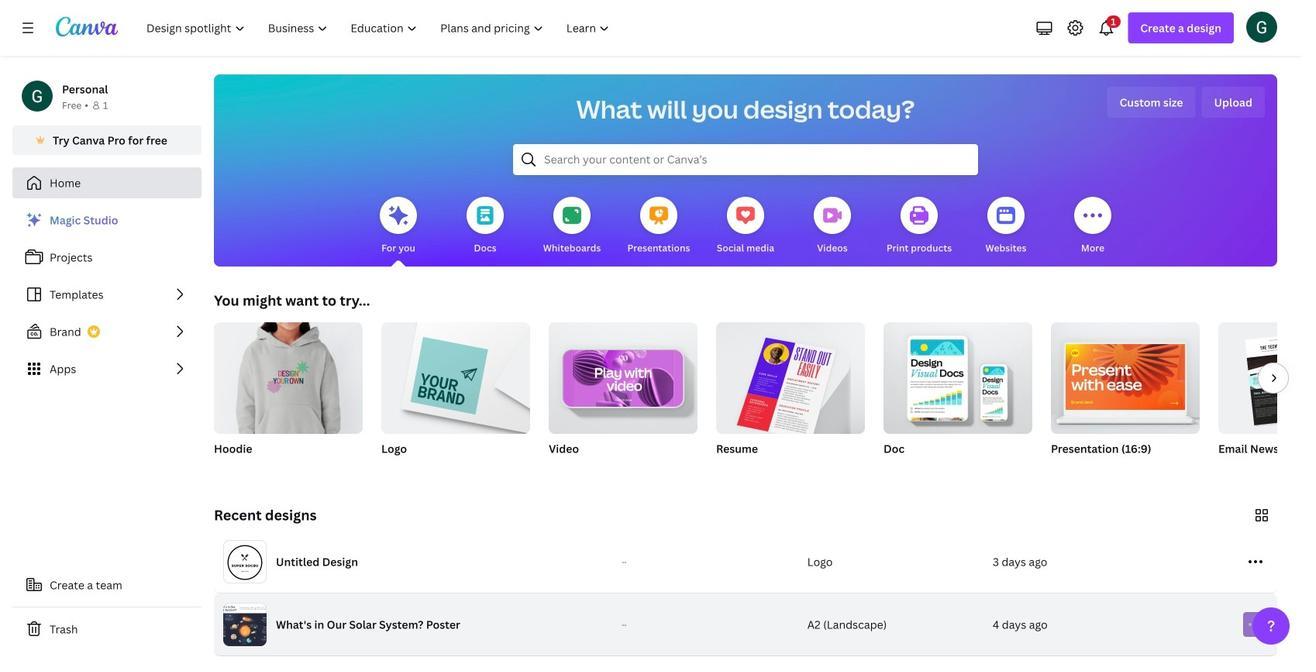 Task type: locate. For each thing, give the bounding box(es) containing it.
group
[[214, 316, 363, 476], [214, 316, 363, 434], [382, 316, 530, 476], [382, 316, 530, 434], [549, 316, 698, 476], [549, 316, 698, 434], [717, 316, 865, 476], [717, 316, 865, 441], [884, 323, 1033, 476], [884, 323, 1033, 434], [1052, 323, 1200, 476], [1219, 323, 1303, 476]]

Search search field
[[544, 145, 948, 174]]

list
[[12, 205, 202, 385]]

None search field
[[513, 144, 979, 175]]

greg robinson image
[[1247, 11, 1278, 42]]



Task type: describe. For each thing, give the bounding box(es) containing it.
top level navigation element
[[136, 12, 623, 43]]



Task type: vqa. For each thing, say whether or not it's contained in the screenshot.
List
yes



